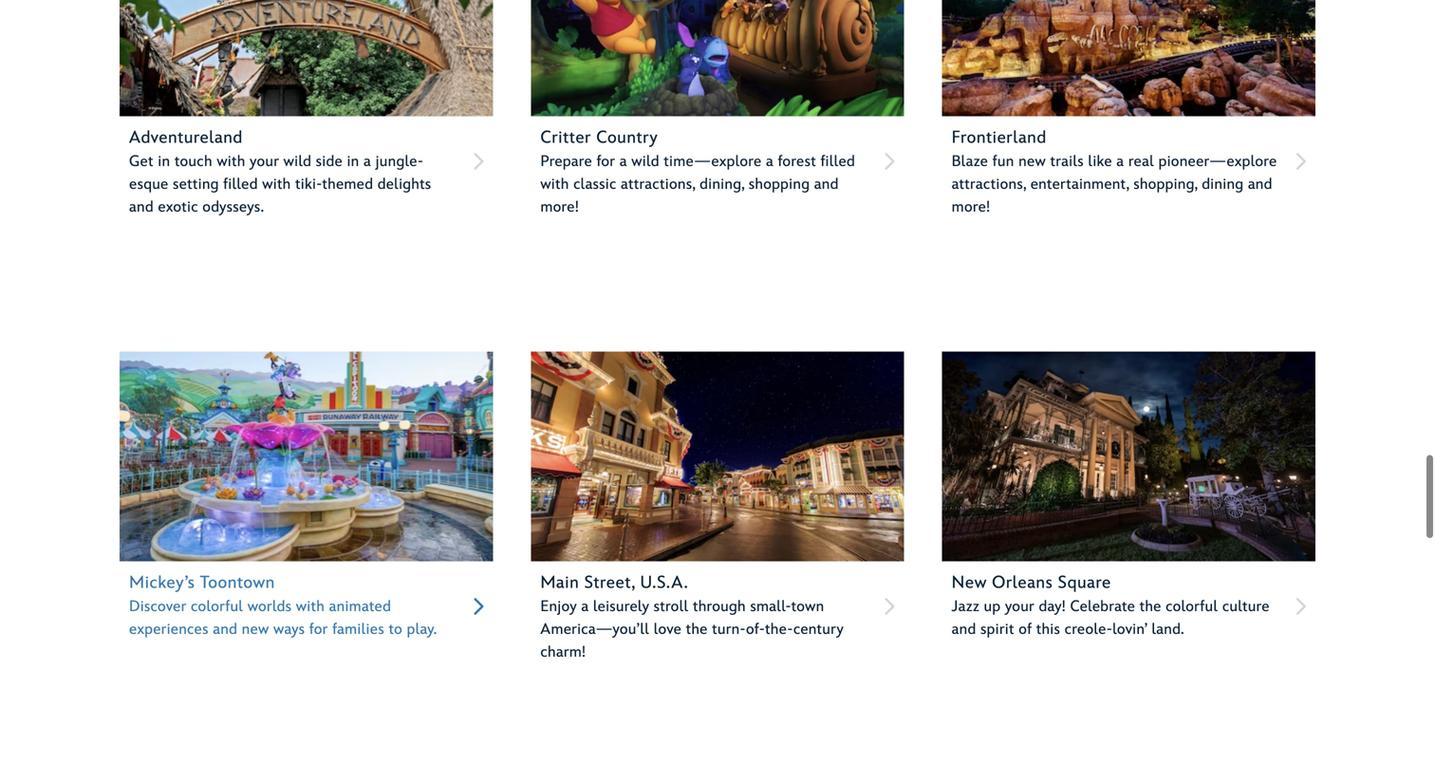 Task type: vqa. For each thing, say whether or not it's contained in the screenshot.
Create Account link
no



Task type: locate. For each thing, give the bounding box(es) containing it.
mickey's toontown discover colorful worlds with animated experiences and new ways for families to play.
[[129, 573, 437, 639]]

delights
[[378, 175, 431, 194]]

colorful up 'land.'
[[1166, 598, 1218, 616]]

wild up tiki-
[[284, 152, 312, 171]]

more! down classic
[[541, 198, 579, 216]]

1 horizontal spatial in
[[347, 152, 359, 171]]

1 vertical spatial for
[[309, 621, 328, 639]]

attractions, inside the frontierland blaze fun new trails like a real pioneer—explore attractions, entertainment, shopping, dining and more!
[[952, 175, 1027, 194]]

touch
[[175, 152, 212, 171]]

dining
[[1202, 175, 1244, 194]]

0 vertical spatial the
[[1140, 598, 1162, 616]]

in up themed
[[347, 152, 359, 171]]

trails
[[1051, 152, 1084, 171]]

a up america—you'll
[[581, 598, 589, 616]]

classic
[[574, 175, 617, 194]]

filled inside adventureland get in touch with your wild side in a jungle- esque setting filled with tiki-themed delights and exotic odysseys.
[[223, 175, 258, 194]]

1 horizontal spatial more!
[[952, 198, 991, 216]]

shopping,
[[1134, 175, 1198, 194]]

new
[[1019, 152, 1046, 171], [242, 621, 269, 639]]

1 horizontal spatial for
[[597, 152, 615, 171]]

for up classic
[[597, 152, 615, 171]]

worlds
[[248, 598, 292, 616]]

street,
[[584, 573, 635, 593]]

new right the fun
[[1019, 152, 1046, 171]]

of
[[1019, 621, 1032, 639]]

more! down the blaze
[[952, 198, 991, 216]]

and
[[814, 175, 839, 194], [1248, 175, 1273, 194], [129, 198, 154, 216], [213, 621, 237, 639], [952, 621, 977, 639]]

your up odysseys.
[[250, 152, 279, 171]]

this
[[1037, 621, 1061, 639]]

with
[[217, 152, 246, 171], [262, 175, 291, 194], [541, 175, 569, 194], [296, 598, 325, 616]]

0 horizontal spatial wild
[[284, 152, 312, 171]]

main
[[541, 573, 579, 593]]

animated
[[329, 598, 391, 616]]

attractions,
[[621, 175, 696, 194], [952, 175, 1027, 194]]

orleans
[[992, 573, 1053, 593]]

2 wild from the left
[[632, 152, 660, 171]]

experiences
[[129, 621, 209, 639]]

filled
[[821, 152, 855, 171], [223, 175, 258, 194]]

and down esque
[[129, 198, 154, 216]]

your
[[250, 152, 279, 171], [1005, 598, 1035, 616]]

attractions, down the fun
[[952, 175, 1027, 194]]

2 colorful from the left
[[1166, 598, 1218, 616]]

themed
[[322, 175, 373, 194]]

culture
[[1223, 598, 1270, 616]]

lovin'
[[1113, 621, 1148, 639]]

0 horizontal spatial more!
[[541, 198, 579, 216]]

a up themed
[[364, 152, 371, 171]]

new inside the frontierland blaze fun new trails like a real pioneer—explore attractions, entertainment, shopping, dining and more!
[[1019, 152, 1046, 171]]

1 attractions, from the left
[[621, 175, 696, 194]]

and down jazz
[[952, 621, 977, 639]]

ways
[[273, 621, 305, 639]]

pioneer—explore
[[1159, 152, 1277, 171]]

forest
[[778, 152, 816, 171]]

0 vertical spatial filled
[[821, 152, 855, 171]]

your up of
[[1005, 598, 1035, 616]]

for right ways
[[309, 621, 328, 639]]

1 horizontal spatial attractions,
[[952, 175, 1027, 194]]

attractions, inside critter country prepare for a wild time—explore a forest filled with classic attractions, dining, shopping and more!
[[621, 175, 696, 194]]

and inside critter country prepare for a wild time—explore a forest filled with classic attractions, dining, shopping and more!
[[814, 175, 839, 194]]

a up shopping
[[766, 152, 774, 171]]

adventureland
[[129, 128, 243, 148]]

a inside the frontierland blaze fun new trails like a real pioneer—explore attractions, entertainment, shopping, dining and more!
[[1117, 152, 1124, 171]]

1 horizontal spatial new
[[1019, 152, 1046, 171]]

0 horizontal spatial your
[[250, 152, 279, 171]]

2 more! from the left
[[952, 198, 991, 216]]

1 vertical spatial filled
[[223, 175, 258, 194]]

fun
[[993, 152, 1015, 171]]

the
[[1140, 598, 1162, 616], [686, 621, 708, 639]]

mickey's
[[129, 573, 195, 593]]

new inside mickey's toontown discover colorful worlds with animated experiences and new ways for families to play.
[[242, 621, 269, 639]]

and inside new orleans square jazz up your day! celebrate the colorful culture and spirit of this creole-lovin' land.
[[952, 621, 977, 639]]

0 vertical spatial for
[[597, 152, 615, 171]]

like
[[1088, 152, 1113, 171]]

time—explore
[[664, 152, 762, 171]]

1 vertical spatial the
[[686, 621, 708, 639]]

attractions, down country
[[621, 175, 696, 194]]

1 vertical spatial your
[[1005, 598, 1035, 616]]

1 horizontal spatial the
[[1140, 598, 1162, 616]]

your inside adventureland get in touch with your wild side in a jungle- esque setting filled with tiki-themed delights and exotic odysseys.
[[250, 152, 279, 171]]

0 horizontal spatial in
[[158, 152, 170, 171]]

with inside mickey's toontown discover colorful worlds with animated experiences and new ways for families to play.
[[296, 598, 325, 616]]

esque
[[129, 175, 168, 194]]

square
[[1058, 573, 1112, 593]]

the center of centoonial park featuring mickey and minnie's runaway railway in disneyland park image
[[102, 342, 511, 572]]

a down country
[[620, 152, 627, 171]]

and down forest
[[814, 175, 839, 194]]

2 attractions, from the left
[[952, 175, 1027, 194]]

and right "dining"
[[1248, 175, 1273, 194]]

stroll
[[654, 598, 689, 616]]

blaze
[[952, 152, 988, 171]]

and down toontown
[[213, 621, 237, 639]]

wild
[[284, 152, 312, 171], [632, 152, 660, 171]]

1 horizontal spatial filled
[[821, 152, 855, 171]]

1 colorful from the left
[[191, 598, 243, 616]]

1 more! from the left
[[541, 198, 579, 216]]

0 horizontal spatial filled
[[223, 175, 258, 194]]

toontown
[[200, 573, 275, 593]]

exotic
[[158, 198, 198, 216]]

new down worlds
[[242, 621, 269, 639]]

0 horizontal spatial attractions,
[[621, 175, 696, 194]]

0 vertical spatial new
[[1019, 152, 1046, 171]]

through
[[693, 598, 746, 616]]

wild down country
[[632, 152, 660, 171]]

colorful
[[191, 598, 243, 616], [1166, 598, 1218, 616]]

with down prepare
[[541, 175, 569, 194]]

a right "like"
[[1117, 152, 1124, 171]]

1 horizontal spatial wild
[[632, 152, 660, 171]]

century
[[794, 621, 844, 639]]

for
[[597, 152, 615, 171], [309, 621, 328, 639]]

1 horizontal spatial colorful
[[1166, 598, 1218, 616]]

0 horizontal spatial colorful
[[191, 598, 243, 616]]

1 wild from the left
[[284, 152, 312, 171]]

filled right forest
[[821, 152, 855, 171]]

more!
[[541, 198, 579, 216], [952, 198, 991, 216]]

the right love
[[686, 621, 708, 639]]

adventureland get in touch with your wild side in a jungle- esque setting filled with tiki-themed delights and exotic odysseys.
[[129, 128, 431, 216]]

0 vertical spatial your
[[250, 152, 279, 171]]

creole-
[[1065, 621, 1113, 639]]

your inside new orleans square jazz up your day! celebrate the colorful culture and spirit of this creole-lovin' land.
[[1005, 598, 1035, 616]]

0 horizontal spatial for
[[309, 621, 328, 639]]

0 horizontal spatial new
[[242, 621, 269, 639]]

colorful down toontown
[[191, 598, 243, 616]]

prepare
[[541, 152, 592, 171]]

1 horizontal spatial your
[[1005, 598, 1035, 616]]

with up ways
[[296, 598, 325, 616]]

in
[[158, 152, 170, 171], [347, 152, 359, 171]]

0 horizontal spatial the
[[686, 621, 708, 639]]

wild inside critter country prepare for a wild time—explore a forest filled with classic attractions, dining, shopping and more!
[[632, 152, 660, 171]]

1 vertical spatial new
[[242, 621, 269, 639]]

the up 'land.'
[[1140, 598, 1162, 616]]

a inside adventureland get in touch with your wild side in a jungle- esque setting filled with tiki-themed delights and exotic odysseys.
[[364, 152, 371, 171]]

a
[[364, 152, 371, 171], [620, 152, 627, 171], [766, 152, 774, 171], [1117, 152, 1124, 171], [581, 598, 589, 616]]

in right get at top left
[[158, 152, 170, 171]]

filled up odysseys.
[[223, 175, 258, 194]]

1 in from the left
[[158, 152, 170, 171]]

and inside the frontierland blaze fun new trails like a real pioneer—explore attractions, entertainment, shopping, dining and more!
[[1248, 175, 1273, 194]]



Task type: describe. For each thing, give the bounding box(es) containing it.
dining,
[[700, 175, 745, 194]]

to
[[389, 621, 403, 639]]

wild inside adventureland get in touch with your wild side in a jungle- esque setting filled with tiki-themed delights and exotic odysseys.
[[284, 152, 312, 171]]

critter country prepare for a wild time—explore a forest filled with classic attractions, dining, shopping and more!
[[541, 128, 855, 216]]

jazz
[[952, 598, 980, 616]]

real
[[1129, 152, 1155, 171]]

under moonlit skies, a horse drawn carriage sits outside the eerily illuminated exterior of the haunted mansion image
[[942, 352, 1316, 562]]

jungle-
[[376, 152, 424, 171]]

families
[[332, 621, 385, 639]]

tiki-
[[295, 175, 322, 194]]

u.s.a.
[[640, 573, 688, 593]]

filled inside critter country prepare for a wild time—explore a forest filled with classic attractions, dining, shopping and more!
[[821, 152, 855, 171]]

love
[[654, 621, 682, 639]]

small-
[[750, 598, 792, 616]]

more! inside critter country prepare for a wild time—explore a forest filled with classic attractions, dining, shopping and more!
[[541, 198, 579, 216]]

with inside critter country prepare for a wild time—explore a forest filled with classic attractions, dining, shopping and more!
[[541, 175, 569, 194]]

celebrate
[[1070, 598, 1136, 616]]

up
[[984, 598, 1001, 616]]

town
[[792, 598, 825, 616]]

spirit
[[981, 621, 1015, 639]]

main street, u.s.a. enjoy a leisurely stroll through small-town america—you'll love the turn-of-the-century charm!
[[541, 573, 844, 662]]

odysseys.
[[203, 198, 264, 216]]

america—you'll
[[541, 621, 650, 639]]

enjoy
[[541, 598, 577, 616]]

a inside main street, u.s.a. enjoy a leisurely stroll through small-town america—you'll love the turn-of-the-century charm!
[[581, 598, 589, 616]]

your for new
[[1005, 598, 1035, 616]]

and inside mickey's toontown discover colorful worlds with animated experiences and new ways for families to play.
[[213, 621, 237, 639]]

get
[[129, 152, 154, 171]]

play.
[[407, 621, 437, 639]]

discover
[[129, 598, 187, 616]]

setting
[[173, 175, 219, 194]]

critter
[[541, 128, 591, 148]]

new
[[952, 573, 987, 593]]

side
[[316, 152, 343, 171]]

2 in from the left
[[347, 152, 359, 171]]

more! inside the frontierland blaze fun new trails like a real pioneer—explore attractions, entertainment, shopping, dining and more!
[[952, 198, 991, 216]]

pooh bear floats with a balloon above eeyore and gopher while guests travel in a giant honey pot image
[[531, 0, 905, 116]]

the inside new orleans square jazz up your day! celebrate the colorful culture and spirit of this creole-lovin' land.
[[1140, 598, 1162, 616]]

leisurely
[[593, 598, 650, 616]]

charm!
[[541, 643, 586, 662]]

country
[[596, 128, 658, 148]]

with right touch
[[217, 152, 246, 171]]

a section of big thunder mountain railroad with a hairpin curve and a campground image
[[942, 0, 1316, 116]]

turn-
[[712, 621, 746, 639]]

day!
[[1039, 598, 1066, 616]]

for inside critter country prepare for a wild time—explore a forest filled with classic attractions, dining, shopping and more!
[[597, 152, 615, 171]]

frontierland
[[952, 128, 1047, 148]]

colorful inside mickey's toontown discover colorful worlds with animated experiences and new ways for families to play.
[[191, 598, 243, 616]]

of-
[[746, 621, 765, 639]]

land.
[[1152, 621, 1185, 639]]

the inside main street, u.s.a. enjoy a leisurely stroll through small-town america—you'll love the turn-of-the-century charm!
[[686, 621, 708, 639]]

and inside adventureland get in touch with your wild side in a jungle- esque setting filled with tiki-themed delights and exotic odysseys.
[[129, 198, 154, 216]]

shopping
[[749, 175, 810, 194]]

for inside mickey's toontown discover colorful worlds with animated experiences and new ways for families to play.
[[309, 621, 328, 639]]

entertainment,
[[1031, 175, 1130, 194]]

the-
[[765, 621, 794, 639]]

your for adventureland
[[250, 152, 279, 171]]

with left tiki-
[[262, 175, 291, 194]]

new orleans square jazz up your day! celebrate the colorful culture and spirit of this creole-lovin' land.
[[952, 573, 1270, 639]]

frontierland blaze fun new trails like a real pioneer—explore attractions, entertainment, shopping, dining and more!
[[952, 128, 1277, 216]]

colorful inside new orleans square jazz up your day! celebrate the colorful culture and spirit of this creole-lovin' land.
[[1166, 598, 1218, 616]]



